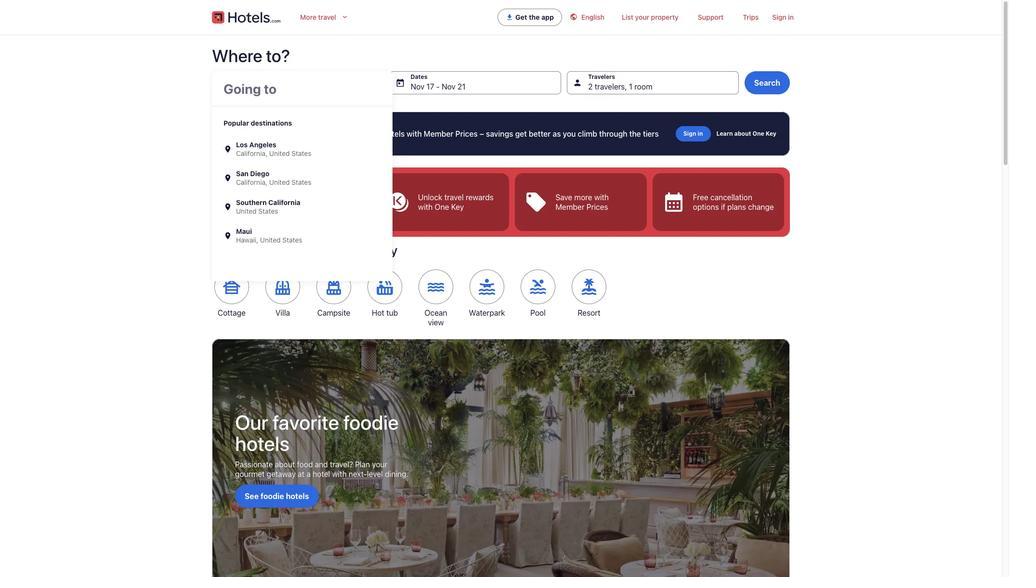 Task type: vqa. For each thing, say whether or not it's contained in the screenshot.
Laundry image on the right
no



Task type: locate. For each thing, give the bounding box(es) containing it.
sign in link
[[676, 126, 711, 142]]

save
[[256, 130, 274, 138], [556, 193, 573, 202]]

in inside dropdown button
[[789, 13, 794, 21]]

states down california
[[259, 207, 278, 215]]

2 california, from the top
[[236, 178, 268, 187]]

0 vertical spatial key
[[766, 130, 777, 137]]

united inside san diego california, united states
[[269, 178, 290, 187]]

a
[[307, 471, 311, 479]]

3 out of 3 element
[[653, 174, 785, 231]]

popular
[[224, 119, 249, 127]]

with inside unlock travel rewards with one key
[[418, 203, 433, 212]]

plans
[[728, 203, 747, 212]]

small image left san
[[224, 174, 232, 183]]

travel for more
[[318, 13, 336, 21]]

states inside maui hawaii, united states
[[283, 236, 302, 244]]

1 horizontal spatial and
[[315, 461, 328, 470]]

0 vertical spatial travel
[[318, 13, 336, 21]]

1 vertical spatial small image
[[224, 174, 232, 183]]

0 vertical spatial in
[[789, 13, 794, 21]]

0 horizontal spatial member
[[424, 130, 454, 138]]

0 horizontal spatial key
[[451, 203, 464, 212]]

nov left 17
[[411, 82, 425, 91]]

states down the or
[[292, 149, 312, 158]]

about up getaway
[[275, 461, 295, 470]]

small image for maui
[[224, 232, 232, 241]]

2 nov from the left
[[442, 82, 456, 91]]

where
[[212, 45, 263, 66]]

united inside maui hawaii, united states
[[260, 236, 281, 244]]

travel inside dropdown button
[[318, 13, 336, 21]]

about right learn in the right of the page
[[735, 130, 752, 137]]

prices
[[456, 130, 478, 138], [587, 203, 609, 212]]

1 horizontal spatial save
[[556, 193, 573, 202]]

climb
[[578, 130, 598, 138]]

one
[[753, 130, 765, 137], [435, 203, 449, 212]]

0 vertical spatial stay
[[281, 202, 306, 218]]

find and book your perfect stay
[[235, 187, 349, 218]]

discover your new favorite stay
[[212, 242, 398, 258]]

member inside "save more with member prices"
[[556, 203, 585, 212]]

1 vertical spatial california,
[[236, 178, 268, 187]]

california, for angeles
[[236, 149, 268, 158]]

1 vertical spatial small image
[[224, 203, 232, 212]]

cottage button
[[212, 270, 252, 318]]

save more with member prices
[[556, 193, 609, 212]]

english button
[[562, 8, 613, 27]]

stay up maui hawaii, united states
[[281, 202, 306, 218]]

small image for southern california
[[224, 203, 232, 212]]

1 vertical spatial one
[[435, 203, 449, 212]]

1 small image from the top
[[224, 145, 232, 154]]

the left tiers
[[630, 130, 641, 138]]

on
[[323, 130, 332, 138]]

waterpark
[[469, 309, 505, 318]]

your inside the find and book your perfect stay
[[322, 187, 349, 202]]

small image inside english button
[[570, 13, 578, 21]]

travel?
[[330, 461, 353, 470]]

favorite right the new at top left
[[325, 242, 370, 258]]

one inside unlock travel rewards with one key
[[435, 203, 449, 212]]

1 vertical spatial key
[[451, 203, 464, 212]]

hotels logo image
[[212, 10, 281, 25]]

more travel
[[300, 13, 336, 21]]

sign in inside the our favorite foodie hotels main content
[[684, 130, 704, 137]]

maui
[[236, 228, 252, 236]]

hotels right 100,000
[[383, 130, 405, 138]]

foodie right see in the left of the page
[[261, 493, 284, 501]]

1 vertical spatial prices
[[587, 203, 609, 212]]

0 horizontal spatial sign in
[[684, 130, 704, 137]]

0 vertical spatial favorite
[[325, 242, 370, 258]]

ocean view button
[[416, 270, 456, 328]]

sign in left learn in the right of the page
[[684, 130, 704, 137]]

1 california, from the top
[[236, 149, 268, 158]]

your up level
[[372, 461, 388, 470]]

2 out of 3 element
[[515, 174, 647, 231]]

travelers,
[[595, 82, 627, 91]]

travel
[[318, 13, 336, 21], [445, 193, 464, 202]]

states up california
[[292, 178, 312, 187]]

0 horizontal spatial travel
[[318, 13, 336, 21]]

states down the find and book your perfect stay
[[283, 236, 302, 244]]

sign in
[[773, 13, 794, 21], [684, 130, 704, 137]]

1 horizontal spatial about
[[735, 130, 752, 137]]

rewards
[[466, 193, 494, 202]]

hotels down at on the bottom left of page
[[286, 493, 309, 501]]

view
[[428, 319, 444, 327]]

united up california
[[269, 178, 290, 187]]

list
[[622, 13, 634, 21]]

gourmet
[[235, 471, 265, 479]]

small image left southern
[[224, 203, 232, 212]]

one right learn in the right of the page
[[753, 130, 765, 137]]

california, down diego
[[236, 178, 268, 187]]

unlock travel rewards with one key
[[418, 193, 494, 212]]

0 vertical spatial more
[[303, 130, 321, 138]]

1 vertical spatial about
[[275, 461, 295, 470]]

support
[[698, 13, 724, 21]]

hot
[[372, 309, 385, 318]]

california,
[[236, 149, 268, 158], [236, 178, 268, 187]]

get the app
[[516, 13, 554, 21]]

more inside "save more with member prices"
[[575, 193, 593, 202]]

in for sign in dropdown button at the top right of page
[[789, 13, 794, 21]]

destinations
[[251, 119, 292, 127]]

1 horizontal spatial key
[[766, 130, 777, 137]]

0 horizontal spatial more
[[303, 130, 321, 138]]

united right hawaii,
[[260, 236, 281, 244]]

savings
[[486, 130, 514, 138]]

small image
[[570, 13, 578, 21], [224, 203, 232, 212], [224, 232, 232, 241]]

foodie up plan
[[344, 411, 399, 435]]

1 horizontal spatial nov
[[442, 82, 456, 91]]

see foodie hotels link
[[235, 485, 319, 509]]

0 vertical spatial save
[[256, 130, 274, 138]]

key
[[766, 130, 777, 137], [451, 203, 464, 212]]

save inside "save more with member prices"
[[556, 193, 573, 202]]

united down angeles
[[269, 149, 290, 158]]

small image left maui
[[224, 232, 232, 241]]

favorite
[[325, 242, 370, 258], [273, 411, 339, 435]]

hotels inside our favorite foodie hotels passionate about food and travel? plan your gourmet getaway at a hotel with next-level dining.
[[235, 432, 290, 456]]

0 vertical spatial prices
[[456, 130, 478, 138]]

1 horizontal spatial member
[[556, 203, 585, 212]]

and inside our favorite foodie hotels passionate about food and travel? plan your gourmet getaway at a hotel with next-level dining.
[[315, 461, 328, 470]]

0 horizontal spatial in
[[698, 130, 704, 137]]

0 horizontal spatial sign
[[684, 130, 697, 137]]

the right 'get'
[[529, 13, 540, 21]]

1 horizontal spatial prices
[[587, 203, 609, 212]]

1 horizontal spatial travel
[[445, 193, 464, 202]]

our favorite foodie hotels passionate about food and travel? plan your gourmet getaway at a hotel with next-level dining.
[[235, 411, 409, 479]]

0 horizontal spatial prices
[[456, 130, 478, 138]]

small image for san
[[224, 174, 232, 183]]

california, inside los angeles california, united states
[[236, 149, 268, 158]]

learn about one key link
[[715, 126, 779, 142]]

cancellation
[[711, 193, 753, 202]]

1 vertical spatial and
[[315, 461, 328, 470]]

0 horizontal spatial about
[[275, 461, 295, 470]]

small image left los
[[224, 145, 232, 154]]

one down unlock
[[435, 203, 449, 212]]

stay up hot tub button
[[373, 242, 398, 258]]

0 vertical spatial one
[[753, 130, 765, 137]]

stay
[[281, 202, 306, 218], [373, 242, 398, 258]]

sign left learn in the right of the page
[[684, 130, 697, 137]]

sign in inside dropdown button
[[773, 13, 794, 21]]

your right book
[[322, 187, 349, 202]]

0 vertical spatial foodie
[[344, 411, 399, 435]]

2 vertical spatial hotels
[[286, 493, 309, 501]]

sign inside sign in dropdown button
[[773, 13, 787, 21]]

0 horizontal spatial stay
[[281, 202, 306, 218]]

in for the sign in link
[[698, 130, 704, 137]]

unlock
[[418, 193, 443, 202]]

sign inside the sign in link
[[684, 130, 697, 137]]

0 vertical spatial hotels
[[383, 130, 405, 138]]

and
[[264, 187, 287, 202], [315, 461, 328, 470]]

favorite up the food
[[273, 411, 339, 435]]

1 vertical spatial stay
[[373, 242, 398, 258]]

in right trips
[[789, 13, 794, 21]]

nov
[[411, 82, 425, 91], [442, 82, 456, 91]]

san diego california, united states
[[236, 170, 312, 187]]

0 vertical spatial sign in
[[773, 13, 794, 21]]

tub
[[387, 309, 398, 318]]

sign for sign in dropdown button at the top right of page
[[773, 13, 787, 21]]

level
[[367, 471, 383, 479]]

1 horizontal spatial sign
[[773, 13, 787, 21]]

0 horizontal spatial foodie
[[261, 493, 284, 501]]

1 horizontal spatial in
[[789, 13, 794, 21]]

1 vertical spatial hotels
[[235, 432, 290, 456]]

san
[[236, 170, 249, 178]]

1 vertical spatial sign in
[[684, 130, 704, 137]]

0 vertical spatial sign
[[773, 13, 787, 21]]

the
[[529, 13, 540, 21], [630, 130, 641, 138]]

options
[[693, 203, 719, 212]]

travel right unlock
[[445, 193, 464, 202]]

nov right -
[[442, 82, 456, 91]]

0 horizontal spatial and
[[264, 187, 287, 202]]

1 vertical spatial member
[[556, 203, 585, 212]]

1 horizontal spatial more
[[575, 193, 593, 202]]

small image
[[224, 145, 232, 154], [224, 174, 232, 183]]

0 vertical spatial small image
[[570, 13, 578, 21]]

united down southern
[[236, 207, 257, 215]]

in inside the our favorite foodie hotels main content
[[698, 130, 704, 137]]

hotels
[[383, 130, 405, 138], [235, 432, 290, 456], [286, 493, 309, 501]]

at
[[298, 471, 305, 479]]

2 small image from the top
[[224, 174, 232, 183]]

2 vertical spatial small image
[[224, 232, 232, 241]]

travel right more
[[318, 13, 336, 21]]

sign right trips
[[773, 13, 787, 21]]

change
[[749, 203, 774, 212]]

1 vertical spatial travel
[[445, 193, 464, 202]]

1 horizontal spatial stay
[[373, 242, 398, 258]]

favorite inside our favorite foodie hotels passionate about food and travel? plan your gourmet getaway at a hotel with next-level dining.
[[273, 411, 339, 435]]

1 vertical spatial foodie
[[261, 493, 284, 501]]

1 vertical spatial save
[[556, 193, 573, 202]]

get
[[516, 13, 528, 21]]

0 horizontal spatial save
[[256, 130, 274, 138]]

perfect
[[235, 202, 278, 218]]

ocean
[[425, 309, 448, 318]]

hotels up passionate
[[235, 432, 290, 456]]

sign in for sign in dropdown button at the top right of page
[[773, 13, 794, 21]]

1 horizontal spatial foodie
[[344, 411, 399, 435]]

1 vertical spatial in
[[698, 130, 704, 137]]

tiers
[[643, 130, 659, 138]]

california, inside san diego california, united states
[[236, 178, 268, 187]]

0 vertical spatial the
[[529, 13, 540, 21]]

1 vertical spatial favorite
[[273, 411, 339, 435]]

small image left english
[[570, 13, 578, 21]]

travel inside unlock travel rewards with one key
[[445, 193, 464, 202]]

save for save 10% or more on over 100,000 hotels with member prices – savings get better as you climb through the tiers
[[256, 130, 274, 138]]

1 vertical spatial the
[[630, 130, 641, 138]]

1 horizontal spatial sign in
[[773, 13, 794, 21]]

0 vertical spatial small image
[[224, 145, 232, 154]]

in left learn in the right of the page
[[698, 130, 704, 137]]

free cancellation options if plans change
[[693, 193, 774, 212]]

foodie
[[344, 411, 399, 435], [261, 493, 284, 501]]

1 horizontal spatial the
[[630, 130, 641, 138]]

states inside san diego california, united states
[[292, 178, 312, 187]]

sign in right trips
[[773, 13, 794, 21]]

0 horizontal spatial nov
[[411, 82, 425, 91]]

find
[[235, 187, 261, 202]]

0 vertical spatial and
[[264, 187, 287, 202]]

0 vertical spatial california,
[[236, 149, 268, 158]]

california, down los
[[236, 149, 268, 158]]

0 horizontal spatial one
[[435, 203, 449, 212]]

1 vertical spatial sign
[[684, 130, 697, 137]]

1 vertical spatial more
[[575, 193, 593, 202]]

pool button
[[519, 270, 558, 318]]

1 horizontal spatial one
[[753, 130, 765, 137]]

free
[[693, 193, 709, 202]]



Task type: describe. For each thing, give the bounding box(es) containing it.
save 10% or more on over 100,000 hotels with member prices – savings get better as you climb through the tiers
[[256, 130, 659, 138]]

if
[[721, 203, 726, 212]]

resort
[[578, 309, 601, 318]]

hotel
[[313, 471, 330, 479]]

1
[[629, 82, 633, 91]]

new
[[297, 242, 322, 258]]

pool
[[531, 309, 546, 318]]

get
[[516, 130, 527, 138]]

0 vertical spatial about
[[735, 130, 752, 137]]

room
[[635, 82, 653, 91]]

sign for the sign in link
[[684, 130, 697, 137]]

california, for diego
[[236, 178, 268, 187]]

hot tub
[[372, 309, 398, 318]]

property
[[652, 13, 679, 21]]

list your property link
[[613, 8, 689, 27]]

learn about one key
[[717, 130, 777, 137]]

or
[[293, 130, 301, 138]]

over
[[334, 130, 350, 138]]

hot tub button
[[365, 270, 405, 318]]

–
[[480, 130, 484, 138]]

dining.
[[385, 471, 409, 479]]

diego
[[250, 170, 270, 178]]

southern california united states
[[236, 199, 301, 215]]

waterpark button
[[468, 270, 507, 318]]

travel for unlock
[[445, 193, 464, 202]]

Going to text field
[[212, 71, 393, 106]]

plan
[[355, 461, 370, 470]]

-
[[437, 82, 440, 91]]

you
[[563, 130, 576, 138]]

see foodie hotels
[[245, 493, 309, 501]]

with inside our favorite foodie hotels passionate about food and travel? plan your gourmet getaway at a hotel with next-level dining.
[[332, 471, 347, 479]]

about inside our favorite foodie hotels passionate about food and travel? plan your gourmet getaway at a hotel with next-level dining.
[[275, 461, 295, 470]]

states inside the southern california united states
[[259, 207, 278, 215]]

english
[[582, 13, 605, 21]]

list your property
[[622, 13, 679, 21]]

book
[[290, 187, 320, 202]]

prices inside "save more with member prices"
[[587, 203, 609, 212]]

2 travelers, 1 room
[[589, 82, 653, 91]]

search
[[755, 79, 781, 87]]

key inside unlock travel rewards with one key
[[451, 203, 464, 212]]

your left the new at top left
[[267, 242, 294, 258]]

search button
[[745, 71, 790, 94]]

maui hawaii, united states
[[236, 228, 302, 244]]

southern
[[236, 199, 267, 207]]

united inside los angeles california, united states
[[269, 149, 290, 158]]

and inside the find and book your perfect stay
[[264, 187, 287, 202]]

your inside our favorite foodie hotels passionate about food and travel? plan your gourmet getaway at a hotel with next-level dining.
[[372, 461, 388, 470]]

your right list on the right top
[[636, 13, 650, 21]]

more
[[300, 13, 317, 21]]

0 vertical spatial member
[[424, 130, 454, 138]]

angeles
[[249, 141, 276, 149]]

passionate
[[235, 461, 273, 470]]

small image for los
[[224, 145, 232, 154]]

17
[[427, 82, 434, 91]]

0 horizontal spatial the
[[529, 13, 540, 21]]

campsite button
[[314, 270, 354, 318]]

our
[[235, 411, 268, 435]]

hawaii,
[[236, 236, 258, 244]]

2 travelers, 1 room button
[[567, 71, 739, 94]]

2
[[589, 82, 593, 91]]

popular destinations
[[224, 119, 292, 127]]

through
[[600, 130, 628, 138]]

discover
[[212, 242, 264, 258]]

states inside los angeles california, united states
[[292, 149, 312, 158]]

download the app button image
[[506, 13, 514, 21]]

support link
[[689, 8, 734, 27]]

100,000
[[351, 130, 381, 138]]

villa
[[276, 309, 290, 318]]

sign in for the sign in link
[[684, 130, 704, 137]]

hotels inside see foodie hotels link
[[286, 493, 309, 501]]

trips
[[743, 13, 759, 21]]

dine under a verdant mosaic of plant life in the city. image
[[212, 339, 790, 578]]

nov 17 - nov 21 button
[[390, 71, 562, 94]]

united inside the southern california united states
[[236, 207, 257, 215]]

the inside main content
[[630, 130, 641, 138]]

save for save more with member prices
[[556, 193, 573, 202]]

better
[[529, 130, 551, 138]]

resort button
[[570, 270, 609, 318]]

1 nov from the left
[[411, 82, 425, 91]]

los angeles california, united states
[[236, 141, 312, 158]]

nov 17 - nov 21
[[411, 82, 466, 91]]

21
[[458, 82, 466, 91]]

learn
[[717, 130, 733, 137]]

our favorite foodie hotels main content
[[0, 35, 1003, 578]]

with inside "save more with member prices"
[[595, 193, 609, 202]]

1 out of 3 element
[[378, 174, 510, 231]]

ocean view
[[425, 309, 448, 327]]

villa button
[[263, 270, 303, 318]]

where to?
[[212, 45, 290, 66]]

key inside learn about one key link
[[766, 130, 777, 137]]

los
[[236, 141, 248, 149]]

stay inside the find and book your perfect stay
[[281, 202, 306, 218]]

trips link
[[734, 8, 769, 27]]

10%
[[276, 130, 291, 138]]

getaway
[[267, 471, 296, 479]]

food
[[297, 461, 313, 470]]

foodie inside our favorite foodie hotels passionate about food and travel? plan your gourmet getaway at a hotel with next-level dining.
[[344, 411, 399, 435]]

campsite
[[317, 309, 351, 318]]

as
[[553, 130, 561, 138]]



